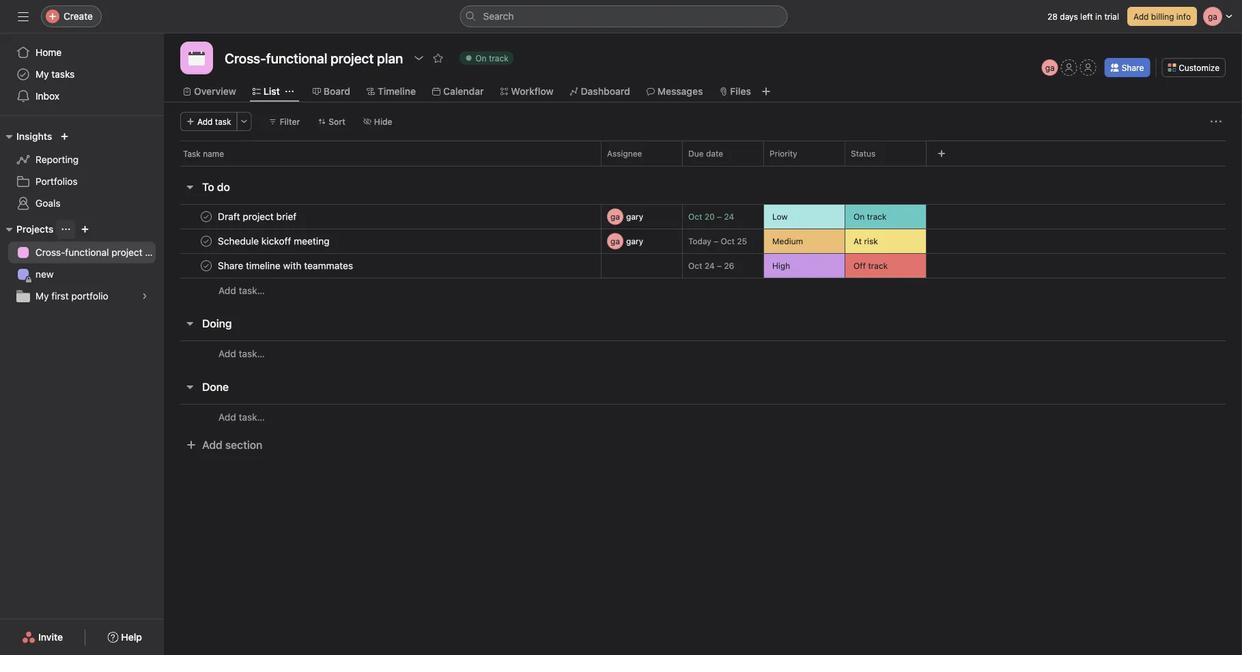 Task type: locate. For each thing, give the bounding box(es) containing it.
3 add task… button from the top
[[219, 410, 265, 425]]

1 vertical spatial add task…
[[219, 348, 265, 360]]

trial
[[1104, 12, 1119, 21]]

due date
[[688, 149, 723, 158]]

completed image
[[198, 258, 214, 274]]

1 task… from the top
[[239, 285, 265, 296]]

high
[[772, 261, 790, 271]]

add field image
[[938, 150, 946, 158]]

add a task to this section image
[[239, 318, 250, 329]]

show options image right date
[[744, 150, 752, 158]]

timeline link
[[367, 84, 416, 99]]

add task… button
[[219, 283, 265, 298], [219, 347, 265, 362], [219, 410, 265, 425]]

share
[[1122, 63, 1144, 72]]

search
[[483, 11, 514, 22]]

risk
[[864, 237, 878, 246]]

add task… for 2nd add task… 'button' from the top of the page
[[219, 348, 265, 360]]

on up 'calendar'
[[475, 53, 487, 63]]

row
[[164, 141, 1242, 166], [180, 165, 1226, 167], [164, 204, 1242, 229], [164, 229, 1242, 254], [164, 253, 1242, 279]]

row down today
[[164, 253, 1242, 279]]

my first portfolio
[[36, 291, 108, 302]]

completed checkbox inside schedule kickoff meeting "cell"
[[198, 233, 214, 250]]

new project or portfolio image
[[81, 225, 89, 234]]

oct left 25
[[721, 237, 735, 246]]

gary down assignee
[[626, 212, 643, 222]]

add task… down "add a task to this section" image
[[219, 348, 265, 360]]

26
[[724, 261, 734, 271]]

global element
[[0, 33, 164, 115]]

track right off
[[868, 261, 888, 271]]

on track down search
[[475, 53, 509, 63]]

portfolios
[[36, 176, 78, 187]]

1 add task… from the top
[[219, 285, 265, 296]]

add task… row for second collapse task list for this section icon from the top
[[164, 341, 1242, 367]]

0 vertical spatial completed image
[[198, 209, 214, 225]]

completed image down completed checkbox
[[198, 233, 214, 250]]

add to starred image
[[432, 53, 443, 64]]

2 vertical spatial track
[[868, 261, 888, 271]]

row containing task name
[[164, 141, 1242, 166]]

2 vertical spatial ga
[[610, 237, 620, 246]]

track inside popup button
[[489, 53, 509, 63]]

task… up "add a task to this section" image
[[239, 285, 265, 296]]

1 vertical spatial show options image
[[744, 150, 752, 158]]

cross-functional project plan link
[[8, 242, 164, 264]]

low button
[[764, 205, 845, 229]]

1 completed checkbox from the top
[[198, 233, 214, 250]]

1 horizontal spatial on
[[854, 212, 865, 222]]

track up risk
[[867, 212, 887, 222]]

today
[[688, 237, 711, 246]]

name
[[203, 149, 224, 158]]

2 completed image from the top
[[198, 233, 214, 250]]

task… down "add a task to this section" image
[[239, 348, 265, 360]]

goals link
[[8, 193, 156, 214]]

0 vertical spatial my
[[36, 69, 49, 80]]

2 completed checkbox from the top
[[198, 258, 214, 274]]

0 vertical spatial track
[[489, 53, 509, 63]]

completed checkbox for today
[[198, 233, 214, 250]]

1 vertical spatial gary
[[626, 237, 643, 246]]

oct
[[688, 212, 702, 222], [721, 237, 735, 246], [688, 261, 702, 271]]

new link
[[8, 264, 156, 285]]

– right 20
[[717, 212, 722, 222]]

medium
[[772, 237, 803, 246]]

off
[[854, 261, 866, 271]]

0 vertical spatial –
[[717, 212, 722, 222]]

25
[[737, 237, 747, 246]]

1 horizontal spatial on track
[[854, 212, 887, 222]]

add task…
[[219, 285, 265, 296], [219, 348, 265, 360], [219, 412, 265, 423]]

3 add task… from the top
[[219, 412, 265, 423]]

my left the first
[[36, 291, 49, 302]]

0 vertical spatial 24
[[724, 212, 734, 222]]

at risk
[[854, 237, 878, 246]]

medium button
[[764, 229, 845, 253]]

28
[[1048, 12, 1058, 21]]

1 vertical spatial task…
[[239, 348, 265, 360]]

gary for today
[[626, 237, 643, 246]]

completed image inside draft project brief cell
[[198, 209, 214, 225]]

2 vertical spatial add task… button
[[219, 410, 265, 425]]

0 horizontal spatial on track
[[475, 53, 509, 63]]

task… up the section
[[239, 412, 265, 423]]

track for oct 24 – 26
[[868, 261, 888, 271]]

2 vertical spatial add task… row
[[164, 404, 1242, 430]]

my left the "tasks"
[[36, 69, 49, 80]]

on track inside popup button
[[475, 53, 509, 63]]

gary
[[626, 212, 643, 222], [626, 237, 643, 246]]

0 vertical spatial add task… button
[[219, 283, 265, 298]]

1 vertical spatial track
[[867, 212, 887, 222]]

0 vertical spatial add task…
[[219, 285, 265, 296]]

more actions image
[[1211, 116, 1222, 127]]

Schedule kickoff meeting text field
[[215, 235, 334, 248]]

Draft project brief text field
[[215, 210, 301, 224]]

completed image
[[198, 209, 214, 225], [198, 233, 214, 250]]

gary for oct 20
[[626, 212, 643, 222]]

dashboard link
[[570, 84, 630, 99]]

my tasks
[[36, 69, 75, 80]]

collapse task list for this section image for done
[[184, 382, 195, 393]]

3 collapse task list for this section image from the top
[[184, 382, 195, 393]]

insights
[[16, 131, 52, 142]]

2 vertical spatial collapse task list for this section image
[[184, 382, 195, 393]]

search list box
[[460, 5, 788, 27]]

low
[[772, 212, 788, 222]]

more actions image
[[240, 117, 248, 126]]

0 horizontal spatial show options image
[[413, 53, 424, 64]]

1 vertical spatial completed checkbox
[[198, 258, 214, 274]]

0 vertical spatial on
[[475, 53, 487, 63]]

files
[[730, 86, 751, 97]]

workflow link
[[500, 84, 553, 99]]

new
[[36, 269, 54, 280]]

calendar link
[[432, 84, 484, 99]]

show options image
[[413, 53, 424, 64], [744, 150, 752, 158]]

task…
[[239, 285, 265, 296], [239, 348, 265, 360], [239, 412, 265, 423]]

projects button
[[0, 221, 54, 238]]

oct for oct 20 – 24
[[688, 212, 702, 222]]

add task… inside header to do tree grid
[[219, 285, 265, 296]]

billing
[[1151, 12, 1174, 21]]

2 add task… row from the top
[[164, 341, 1242, 367]]

2 vertical spatial task…
[[239, 412, 265, 423]]

my first portfolio link
[[8, 285, 156, 307]]

1 add task… button from the top
[[219, 283, 265, 298]]

show
[[39, 197, 61, 206]]

24 left 26
[[705, 261, 715, 271]]

completed image down to
[[198, 209, 214, 225]]

inbox
[[36, 90, 59, 102]]

add task… up the section
[[219, 412, 265, 423]]

messages link
[[646, 84, 703, 99]]

info
[[1176, 12, 1191, 21]]

0 vertical spatial task…
[[239, 285, 265, 296]]

1 add task… row from the top
[[164, 278, 1242, 303]]

1 vertical spatial 24
[[705, 261, 715, 271]]

on up at
[[854, 212, 865, 222]]

add up doing
[[219, 285, 236, 296]]

1 vertical spatial on track
[[854, 212, 887, 222]]

add task button
[[180, 112, 237, 131]]

reporting
[[36, 154, 79, 165]]

task… inside header to do tree grid
[[239, 285, 265, 296]]

Completed checkbox
[[198, 209, 214, 225]]

track down search
[[489, 53, 509, 63]]

oct 24 – 26
[[688, 261, 734, 271]]

0 vertical spatial show options image
[[413, 53, 424, 64]]

track inside 'popup button'
[[868, 261, 888, 271]]

done button
[[202, 375, 229, 399]]

invite
[[38, 632, 63, 643]]

0 vertical spatial collapse task list for this section image
[[184, 182, 195, 193]]

task
[[183, 149, 201, 158]]

1 vertical spatial add task… row
[[164, 341, 1242, 367]]

calendar image
[[188, 50, 205, 66]]

track for oct 20 – 24
[[867, 212, 887, 222]]

completed checkbox for oct 24
[[198, 258, 214, 274]]

2 task… from the top
[[239, 348, 265, 360]]

add task… button up "add a task to this section" image
[[219, 283, 265, 298]]

collapse task list for this section image left 'doing' button
[[184, 318, 195, 329]]

add task… row for collapse task list for this section icon for done
[[164, 404, 1242, 430]]

2 add task… from the top
[[219, 348, 265, 360]]

– right today
[[714, 237, 718, 246]]

– left 26
[[717, 261, 722, 271]]

add up add section button on the left of page
[[219, 412, 236, 423]]

0 vertical spatial add task… row
[[164, 278, 1242, 303]]

1 vertical spatial add task… button
[[219, 347, 265, 362]]

my inside 'global' element
[[36, 69, 49, 80]]

None text field
[[221, 46, 406, 70]]

2 vertical spatial –
[[717, 261, 722, 271]]

1 vertical spatial collapse task list for this section image
[[184, 318, 195, 329]]

timeline
[[378, 86, 416, 97]]

on
[[475, 53, 487, 63], [854, 212, 865, 222]]

1 completed image from the top
[[198, 209, 214, 225]]

on track
[[475, 53, 509, 63], [854, 212, 887, 222]]

high button
[[764, 254, 845, 278]]

collapse task list for this section image for to do
[[184, 182, 195, 193]]

collapse task list for this section image
[[184, 182, 195, 193], [184, 318, 195, 329], [184, 382, 195, 393]]

add section button
[[180, 433, 268, 457]]

1 gary from the top
[[626, 212, 643, 222]]

my inside projects element
[[36, 291, 49, 302]]

1 vertical spatial on
[[854, 212, 865, 222]]

0 vertical spatial on track
[[475, 53, 509, 63]]

add billing info button
[[1127, 7, 1197, 26]]

on track button
[[453, 48, 520, 68]]

add
[[1133, 12, 1149, 21], [197, 117, 213, 126], [219, 285, 236, 296], [219, 348, 236, 360], [219, 412, 236, 423], [202, 439, 222, 452]]

ga inside button
[[1045, 63, 1055, 72]]

on track up risk
[[854, 212, 887, 222]]

1 vertical spatial my
[[36, 291, 49, 302]]

2 my from the top
[[36, 291, 49, 302]]

add billing info
[[1133, 12, 1191, 21]]

0 vertical spatial completed checkbox
[[198, 233, 214, 250]]

messages
[[657, 86, 703, 97]]

0 vertical spatial oct
[[688, 212, 702, 222]]

off track
[[854, 261, 888, 271]]

collapse task list for this section image left done button
[[184, 382, 195, 393]]

task… for 2nd add task… 'button' from the top of the page
[[239, 348, 265, 360]]

1 collapse task list for this section image from the top
[[184, 182, 195, 193]]

see details, my first portfolio image
[[141, 292, 149, 300]]

2 gary from the top
[[626, 237, 643, 246]]

add task… row
[[164, 278, 1242, 303], [164, 341, 1242, 367], [164, 404, 1242, 430]]

track inside dropdown button
[[867, 212, 887, 222]]

hide button
[[357, 112, 398, 131]]

3 add task… row from the top
[[164, 404, 1242, 430]]

2 vertical spatial oct
[[688, 261, 702, 271]]

add task… button up the section
[[219, 410, 265, 425]]

gary left today
[[626, 237, 643, 246]]

header to do tree grid
[[164, 204, 1242, 303]]

oct down today
[[688, 261, 702, 271]]

oct left 20
[[688, 212, 702, 222]]

add inside header to do tree grid
[[219, 285, 236, 296]]

add task… up "add a task to this section" image
[[219, 285, 265, 296]]

oct for oct 24 – 26
[[688, 261, 702, 271]]

1 vertical spatial oct
[[721, 237, 735, 246]]

1 vertical spatial ga
[[610, 212, 620, 222]]

0 vertical spatial ga
[[1045, 63, 1055, 72]]

1 vertical spatial completed image
[[198, 233, 214, 250]]

show options image left the add to starred icon
[[413, 53, 424, 64]]

0 vertical spatial gary
[[626, 212, 643, 222]]

help button
[[99, 625, 151, 650]]

row up 20
[[164, 141, 1242, 166]]

show options, current sort, top image
[[62, 225, 70, 234]]

0 horizontal spatial on
[[475, 53, 487, 63]]

completed checkbox inside share timeline with teammates cell
[[198, 258, 214, 274]]

2 vertical spatial add task…
[[219, 412, 265, 423]]

24 right 20
[[724, 212, 734, 222]]

completed image inside schedule kickoff meeting "cell"
[[198, 233, 214, 250]]

to
[[202, 181, 214, 194]]

insights element
[[0, 124, 164, 217]]

task name
[[183, 149, 224, 158]]

3 task… from the top
[[239, 412, 265, 423]]

on inside popup button
[[475, 53, 487, 63]]

add task… button down "add a task to this section" image
[[219, 347, 265, 362]]

collapse task list for this section image left to
[[184, 182, 195, 193]]

row up today
[[164, 204, 1242, 229]]

row down 20
[[164, 229, 1242, 254]]

off track button
[[845, 254, 926, 278]]

Completed checkbox
[[198, 233, 214, 250], [198, 258, 214, 274]]

1 my from the top
[[36, 69, 49, 80]]

home
[[36, 47, 62, 58]]

at
[[854, 237, 862, 246]]



Task type: vqa. For each thing, say whether or not it's contained in the screenshot.
Completion
no



Task type: describe. For each thing, give the bounding box(es) containing it.
oct 20 – 24
[[688, 212, 734, 222]]

files link
[[719, 84, 751, 99]]

portfolio
[[71, 291, 108, 302]]

first
[[51, 291, 69, 302]]

list
[[263, 86, 280, 97]]

projects element
[[0, 217, 164, 310]]

date
[[706, 149, 723, 158]]

at risk button
[[845, 229, 926, 253]]

today – oct 25
[[688, 237, 747, 246]]

customize button
[[1162, 58, 1226, 77]]

task
[[215, 117, 231, 126]]

my tasks link
[[8, 64, 156, 85]]

completed image for oct 20
[[198, 209, 214, 225]]

schedule kickoff meeting cell
[[164, 229, 602, 254]]

task… for 3rd add task… 'button' from the top
[[239, 412, 265, 423]]

0 horizontal spatial 24
[[705, 261, 715, 271]]

1 horizontal spatial show options image
[[744, 150, 752, 158]]

ga for at risk
[[610, 237, 620, 246]]

create
[[64, 11, 93, 22]]

add task… for add task… 'button' in header to do tree grid
[[219, 285, 265, 296]]

– for oct 20
[[717, 212, 722, 222]]

left
[[1080, 12, 1093, 21]]

workflow
[[511, 86, 553, 97]]

1 horizontal spatial 24
[[724, 212, 734, 222]]

2 add task… button from the top
[[219, 347, 265, 362]]

goals
[[36, 198, 60, 209]]

row down the due date on the top right
[[180, 165, 1226, 167]]

board
[[324, 86, 350, 97]]

priority
[[770, 149, 797, 158]]

reporting link
[[8, 149, 156, 171]]

ga button
[[1042, 59, 1058, 76]]

board link
[[313, 84, 350, 99]]

row containing oct 24
[[164, 253, 1242, 279]]

list link
[[253, 84, 280, 99]]

tab actions image
[[285, 87, 293, 96]]

sort button
[[312, 112, 352, 131]]

status
[[851, 149, 876, 158]]

tasks
[[51, 69, 75, 80]]

filter button
[[263, 112, 306, 131]]

do
[[217, 181, 230, 194]]

overview
[[194, 86, 236, 97]]

show options
[[39, 197, 92, 206]]

functional
[[65, 247, 109, 258]]

done
[[202, 381, 229, 394]]

dashboard
[[581, 86, 630, 97]]

to do button
[[202, 175, 230, 199]]

assignee
[[607, 149, 642, 158]]

on track inside dropdown button
[[854, 212, 887, 222]]

share timeline with teammates cell
[[164, 253, 602, 279]]

inbox link
[[8, 85, 156, 107]]

on inside dropdown button
[[854, 212, 865, 222]]

project
[[111, 247, 142, 258]]

– for oct 24
[[717, 261, 722, 271]]

doing
[[202, 317, 232, 330]]

hide
[[374, 117, 392, 126]]

insights button
[[0, 128, 52, 145]]

draft project brief cell
[[164, 204, 602, 229]]

add left the section
[[202, 439, 222, 452]]

cross-functional project plan
[[36, 247, 164, 258]]

completed image for today
[[198, 233, 214, 250]]

my for my tasks
[[36, 69, 49, 80]]

1 vertical spatial –
[[714, 237, 718, 246]]

help
[[121, 632, 142, 643]]

home link
[[8, 42, 156, 64]]

my for my first portfolio
[[36, 291, 49, 302]]

on track button
[[845, 205, 926, 229]]

add task… for 3rd add task… 'button' from the top
[[219, 412, 265, 423]]

add left 'billing'
[[1133, 12, 1149, 21]]

days
[[1060, 12, 1078, 21]]

add task… button inside header to do tree grid
[[219, 283, 265, 298]]

task… for add task… 'button' in header to do tree grid
[[239, 285, 265, 296]]

options
[[63, 197, 92, 206]]

add tab image
[[761, 86, 772, 97]]

to do
[[202, 181, 230, 194]]

due
[[688, 149, 704, 158]]

add down 'doing' button
[[219, 348, 236, 360]]

plan
[[145, 247, 164, 258]]

section
[[225, 439, 262, 452]]

ga for on track
[[610, 212, 620, 222]]

customize
[[1179, 63, 1220, 72]]

2 collapse task list for this section image from the top
[[184, 318, 195, 329]]

portfolios link
[[8, 171, 156, 193]]

hide sidebar image
[[18, 11, 29, 22]]

in
[[1095, 12, 1102, 21]]

add task
[[197, 117, 231, 126]]

sort
[[329, 117, 345, 126]]

cross-
[[36, 247, 65, 258]]

28 days left in trial
[[1048, 12, 1119, 21]]

share button
[[1105, 58, 1150, 77]]

Share timeline with teammates text field
[[215, 259, 357, 273]]

projects
[[16, 224, 54, 235]]

invite button
[[13, 625, 72, 650]]

add left task
[[197, 117, 213, 126]]

doing button
[[202, 311, 232, 336]]

new image
[[60, 132, 69, 141]]



